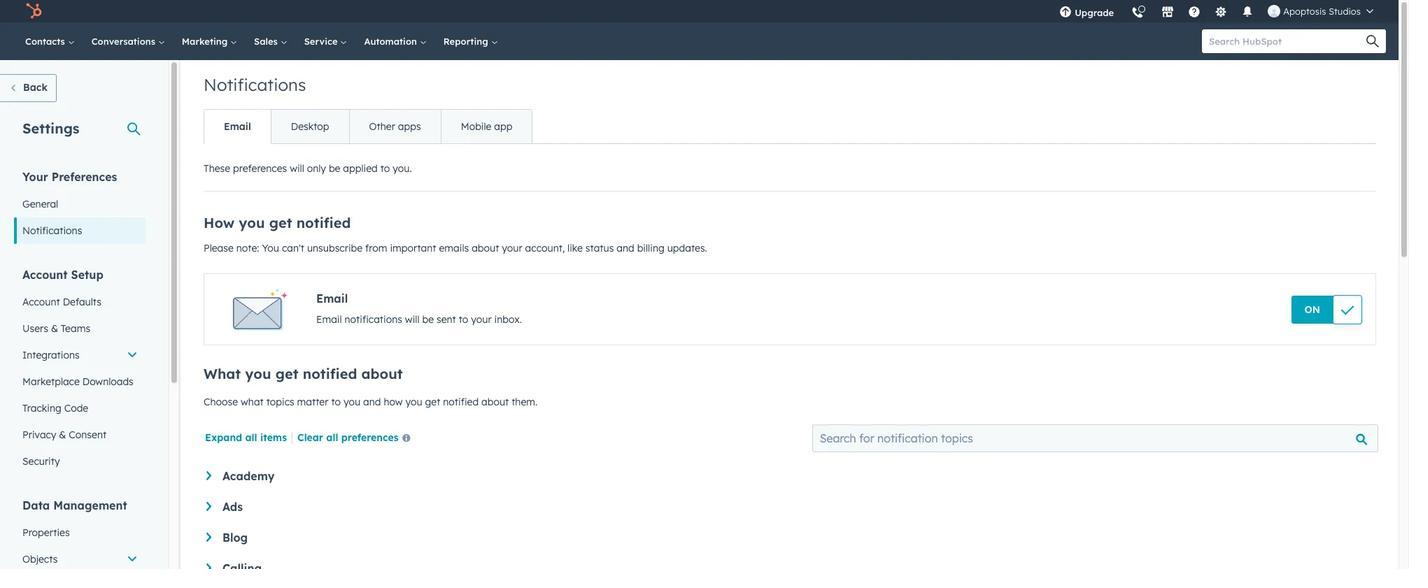 Task type: locate. For each thing, give the bounding box(es) containing it.
1 vertical spatial caret image
[[206, 564, 211, 570]]

and left 'billing'
[[617, 242, 634, 255]]

you
[[262, 242, 279, 255]]

privacy & consent link
[[14, 422, 146, 448]]

1 vertical spatial preferences
[[341, 432, 399, 444]]

notifications button
[[1236, 0, 1260, 22]]

caret image inside "academy" dropdown button
[[206, 472, 211, 481]]

1 account from the top
[[22, 268, 68, 282]]

notifications inside your preferences element
[[22, 225, 82, 237]]

0 vertical spatial preferences
[[233, 162, 287, 175]]

& right privacy
[[59, 429, 66, 441]]

you right how
[[405, 396, 422, 409]]

1 vertical spatial notifications
[[22, 225, 82, 237]]

conversations link
[[83, 22, 173, 60]]

teams
[[61, 323, 90, 335]]

about right emails
[[472, 242, 499, 255]]

preferences
[[52, 170, 117, 184]]

get up the you
[[269, 214, 292, 232]]

hubspot link
[[17, 3, 52, 20]]

1 vertical spatial email
[[316, 292, 348, 306]]

will left only
[[290, 162, 304, 175]]

1 vertical spatial and
[[363, 396, 381, 409]]

2 vertical spatial get
[[425, 396, 440, 409]]

to right sent
[[459, 313, 468, 326]]

2 account from the top
[[22, 296, 60, 309]]

all inside button
[[326, 432, 338, 444]]

all left items
[[245, 432, 257, 444]]

can't
[[282, 242, 304, 255]]

about left them.
[[481, 396, 509, 409]]

0 vertical spatial &
[[51, 323, 58, 335]]

1 vertical spatial your
[[471, 313, 492, 326]]

your left inbox.
[[471, 313, 492, 326]]

like
[[567, 242, 583, 255]]

0 vertical spatial caret image
[[206, 502, 211, 511]]

2 caret image from the top
[[206, 564, 211, 570]]

0 vertical spatial notified
[[296, 214, 351, 232]]

and left how
[[363, 396, 381, 409]]

notified up 'unsubscribe'
[[296, 214, 351, 232]]

1 caret image from the top
[[206, 472, 211, 481]]

0 vertical spatial email
[[224, 120, 251, 133]]

1 horizontal spatial your
[[502, 242, 522, 255]]

these preferences will only be applied to you.
[[204, 162, 412, 175]]

1 vertical spatial account
[[22, 296, 60, 309]]

0 horizontal spatial notifications
[[22, 225, 82, 237]]

0 vertical spatial about
[[472, 242, 499, 255]]

caret image
[[206, 472, 211, 481], [206, 564, 211, 570]]

tara schultz image
[[1268, 5, 1281, 17]]

consent
[[69, 429, 106, 441]]

Search HubSpot search field
[[1202, 29, 1373, 53]]

2 vertical spatial to
[[331, 396, 341, 409]]

studios
[[1329, 6, 1361, 17]]

defaults
[[63, 296, 101, 309]]

1 vertical spatial notified
[[303, 365, 357, 383]]

caret image inside blog dropdown button
[[206, 533, 211, 542]]

2 all from the left
[[326, 432, 338, 444]]

& right users
[[51, 323, 58, 335]]

get right how
[[425, 396, 440, 409]]

&
[[51, 323, 58, 335], [59, 429, 66, 441]]

will left sent
[[405, 313, 420, 326]]

setup
[[71, 268, 103, 282]]

email up the these
[[224, 120, 251, 133]]

0 horizontal spatial preferences
[[233, 162, 287, 175]]

properties
[[22, 527, 70, 539]]

reporting
[[443, 36, 491, 47]]

about up how
[[361, 365, 403, 383]]

1 vertical spatial about
[[361, 365, 403, 383]]

caret image
[[206, 502, 211, 511], [206, 533, 211, 542]]

important
[[390, 242, 436, 255]]

account defaults link
[[14, 289, 146, 316]]

0 vertical spatial caret image
[[206, 472, 211, 481]]

general
[[22, 198, 58, 211]]

these
[[204, 162, 230, 175]]

0 vertical spatial will
[[290, 162, 304, 175]]

privacy
[[22, 429, 56, 441]]

1 horizontal spatial preferences
[[341, 432, 399, 444]]

2 caret image from the top
[[206, 533, 211, 542]]

notifications
[[204, 74, 306, 95], [22, 225, 82, 237]]

caret image left ads
[[206, 502, 211, 511]]

objects button
[[14, 546, 146, 570]]

email inside button
[[224, 120, 251, 133]]

account up users
[[22, 296, 60, 309]]

about
[[472, 242, 499, 255], [361, 365, 403, 383], [481, 396, 509, 409]]

expand all items
[[205, 432, 287, 444]]

other apps
[[369, 120, 421, 133]]

2 vertical spatial notified
[[443, 396, 479, 409]]

0 vertical spatial be
[[329, 162, 340, 175]]

notified for notifications
[[296, 214, 351, 232]]

conversations
[[91, 36, 158, 47]]

0 vertical spatial to
[[380, 162, 390, 175]]

choose
[[204, 396, 238, 409]]

will for only
[[290, 162, 304, 175]]

blog
[[222, 531, 248, 545]]

help button
[[1183, 0, 1206, 22]]

1 horizontal spatial to
[[380, 162, 390, 175]]

0 vertical spatial get
[[269, 214, 292, 232]]

1 caret image from the top
[[206, 502, 211, 511]]

2 vertical spatial about
[[481, 396, 509, 409]]

choose what topics matter to you and how you get notified about them.
[[204, 396, 538, 409]]

updates.
[[667, 242, 707, 255]]

0 horizontal spatial to
[[331, 396, 341, 409]]

menu
[[1051, 0, 1382, 27]]

search image
[[1366, 35, 1379, 48]]

your preferences element
[[14, 169, 146, 244]]

expand
[[205, 432, 242, 444]]

clear all preferences
[[297, 432, 399, 444]]

2 horizontal spatial to
[[459, 313, 468, 326]]

matter
[[297, 396, 328, 409]]

apoptosis studios button
[[1260, 0, 1382, 22]]

1 all from the left
[[245, 432, 257, 444]]

be left sent
[[422, 313, 434, 326]]

to right "matter"
[[331, 396, 341, 409]]

privacy & consent
[[22, 429, 106, 441]]

what you get notified about
[[204, 365, 403, 383]]

1 vertical spatial to
[[459, 313, 468, 326]]

apoptosis studios
[[1283, 6, 1361, 17]]

all
[[245, 432, 257, 444], [326, 432, 338, 444]]

to
[[380, 162, 390, 175], [459, 313, 468, 326], [331, 396, 341, 409]]

get up topics
[[275, 365, 298, 383]]

you up note:
[[239, 214, 265, 232]]

0 horizontal spatial &
[[51, 323, 58, 335]]

tracking
[[22, 402, 61, 415]]

1 vertical spatial &
[[59, 429, 66, 441]]

get
[[269, 214, 292, 232], [275, 365, 298, 383], [425, 396, 440, 409]]

automation
[[364, 36, 420, 47]]

1 vertical spatial caret image
[[206, 533, 211, 542]]

service link
[[296, 22, 356, 60]]

academy button
[[206, 469, 1373, 483]]

other apps button
[[349, 110, 441, 143]]

your left account,
[[502, 242, 522, 255]]

marketplace
[[22, 376, 80, 388]]

how you get notified
[[204, 214, 351, 232]]

will for be
[[405, 313, 420, 326]]

back
[[23, 81, 48, 94]]

desktop
[[291, 120, 329, 133]]

0 vertical spatial account
[[22, 268, 68, 282]]

academy
[[222, 469, 275, 483]]

contacts
[[25, 36, 68, 47]]

back link
[[0, 74, 57, 102]]

service
[[304, 36, 340, 47]]

email
[[224, 120, 251, 133], [316, 292, 348, 306], [316, 313, 342, 326]]

please note: you can't unsubscribe from important emails about your account, like status and billing updates.
[[204, 242, 707, 255]]

settings
[[22, 120, 79, 137]]

email left the notifications
[[316, 313, 342, 326]]

upgrade image
[[1059, 6, 1072, 19]]

1 horizontal spatial notifications
[[204, 74, 306, 95]]

account up account defaults
[[22, 268, 68, 282]]

your preferences
[[22, 170, 117, 184]]

notifications down general
[[22, 225, 82, 237]]

how
[[204, 214, 235, 232]]

0 horizontal spatial will
[[290, 162, 304, 175]]

calling icon image
[[1131, 7, 1144, 20]]

be
[[329, 162, 340, 175], [422, 313, 434, 326]]

marketing link
[[173, 22, 246, 60]]

1 vertical spatial will
[[405, 313, 420, 326]]

notifications down "sales"
[[204, 74, 306, 95]]

1 horizontal spatial all
[[326, 432, 338, 444]]

what
[[241, 396, 264, 409]]

1 horizontal spatial &
[[59, 429, 66, 441]]

billing
[[637, 242, 665, 255]]

0 vertical spatial and
[[617, 242, 634, 255]]

1 vertical spatial get
[[275, 365, 298, 383]]

to left you.
[[380, 162, 390, 175]]

you.
[[393, 162, 412, 175]]

1 horizontal spatial be
[[422, 313, 434, 326]]

code
[[64, 402, 88, 415]]

all right the clear
[[326, 432, 338, 444]]

be right only
[[329, 162, 340, 175]]

blog button
[[206, 531, 1373, 545]]

0 horizontal spatial all
[[245, 432, 257, 444]]

email notifications will be sent to your inbox.
[[316, 313, 522, 326]]

preferences down choose what topics matter to you and how you get notified about them.
[[341, 432, 399, 444]]

email up the notifications
[[316, 292, 348, 306]]

notified up "matter"
[[303, 365, 357, 383]]

reporting link
[[435, 22, 506, 60]]

1 vertical spatial be
[[422, 313, 434, 326]]

other
[[369, 120, 395, 133]]

preferences
[[233, 162, 287, 175], [341, 432, 399, 444]]

2 vertical spatial email
[[316, 313, 342, 326]]

clear all preferences button
[[297, 431, 416, 448]]

navigation
[[204, 109, 533, 144]]

preferences right the these
[[233, 162, 287, 175]]

expand all items button
[[205, 432, 287, 444]]

notified left them.
[[443, 396, 479, 409]]

1 horizontal spatial will
[[405, 313, 420, 326]]

caret image left 'blog'
[[206, 533, 211, 542]]

your
[[502, 242, 522, 255], [471, 313, 492, 326]]

caret image inside ads 'dropdown button'
[[206, 502, 211, 511]]

0 horizontal spatial be
[[329, 162, 340, 175]]



Task type: describe. For each thing, give the bounding box(es) containing it.
contacts link
[[17, 22, 83, 60]]

account setup element
[[14, 267, 146, 475]]

users & teams
[[22, 323, 90, 335]]

email button
[[204, 110, 271, 143]]

account for account setup
[[22, 268, 68, 282]]

account for account defaults
[[22, 296, 60, 309]]

sent
[[437, 313, 456, 326]]

app
[[494, 120, 512, 133]]

them.
[[512, 396, 538, 409]]

account setup
[[22, 268, 103, 282]]

data management
[[22, 499, 127, 513]]

upgrade
[[1075, 7, 1114, 18]]

sales link
[[246, 22, 296, 60]]

account defaults
[[22, 296, 101, 309]]

marketplaces button
[[1153, 0, 1183, 22]]

clear
[[297, 432, 323, 444]]

0 vertical spatial notifications
[[204, 74, 306, 95]]

marketplace downloads
[[22, 376, 134, 388]]

on
[[1305, 304, 1320, 316]]

settings link
[[1206, 0, 1236, 22]]

applied
[[343, 162, 378, 175]]

you up what
[[245, 365, 271, 383]]

account,
[[525, 242, 565, 255]]

security
[[22, 455, 60, 468]]

& for privacy
[[59, 429, 66, 441]]

calling icon button
[[1126, 1, 1150, 22]]

apoptosis
[[1283, 6, 1326, 17]]

management
[[53, 499, 127, 513]]

preferences inside button
[[341, 432, 399, 444]]

0 horizontal spatial and
[[363, 396, 381, 409]]

0 vertical spatial your
[[502, 242, 522, 255]]

caret image for blog
[[206, 533, 211, 542]]

status
[[585, 242, 614, 255]]

only
[[307, 162, 326, 175]]

automation link
[[356, 22, 435, 60]]

please
[[204, 242, 234, 255]]

marketplaces image
[[1162, 6, 1174, 19]]

properties link
[[14, 520, 146, 546]]

desktop button
[[271, 110, 349, 143]]

tracking code
[[22, 402, 88, 415]]

mobile
[[461, 120, 491, 133]]

general link
[[14, 191, 146, 218]]

0 horizontal spatial your
[[471, 313, 492, 326]]

what
[[204, 365, 241, 383]]

tracking code link
[[14, 395, 146, 422]]

objects
[[22, 553, 58, 566]]

apps
[[398, 120, 421, 133]]

you up clear all preferences
[[343, 396, 360, 409]]

notifications link
[[14, 218, 146, 244]]

marketing
[[182, 36, 230, 47]]

note:
[[236, 242, 259, 255]]

settings image
[[1215, 6, 1227, 19]]

users & teams link
[[14, 316, 146, 342]]

get for notifications
[[269, 214, 292, 232]]

hubspot image
[[25, 3, 42, 20]]

Search for notification topics search field
[[812, 425, 1378, 453]]

from
[[365, 242, 387, 255]]

navigation containing email
[[204, 109, 533, 144]]

all for clear
[[326, 432, 338, 444]]

data management element
[[14, 498, 146, 570]]

inbox.
[[494, 313, 522, 326]]

integrations
[[22, 349, 80, 362]]

users
[[22, 323, 48, 335]]

notifications
[[345, 313, 402, 326]]

get for how you get notified
[[275, 365, 298, 383]]

marketplace downloads link
[[14, 369, 146, 395]]

security link
[[14, 448, 146, 475]]

integrations button
[[14, 342, 146, 369]]

notifications image
[[1241, 6, 1254, 19]]

1 horizontal spatial and
[[617, 242, 634, 255]]

topics
[[266, 396, 294, 409]]

all for expand
[[245, 432, 257, 444]]

search button
[[1359, 29, 1386, 53]]

help image
[[1188, 6, 1201, 19]]

notified for how you get notified
[[303, 365, 357, 383]]

mobile app button
[[441, 110, 532, 143]]

menu containing apoptosis studios
[[1051, 0, 1382, 27]]

ads
[[222, 500, 243, 514]]

items
[[260, 432, 287, 444]]

caret image for ads
[[206, 502, 211, 511]]

how
[[384, 396, 403, 409]]

& for users
[[51, 323, 58, 335]]

ads button
[[206, 500, 1373, 514]]



Task type: vqa. For each thing, say whether or not it's contained in the screenshot.
2nd all from the right
yes



